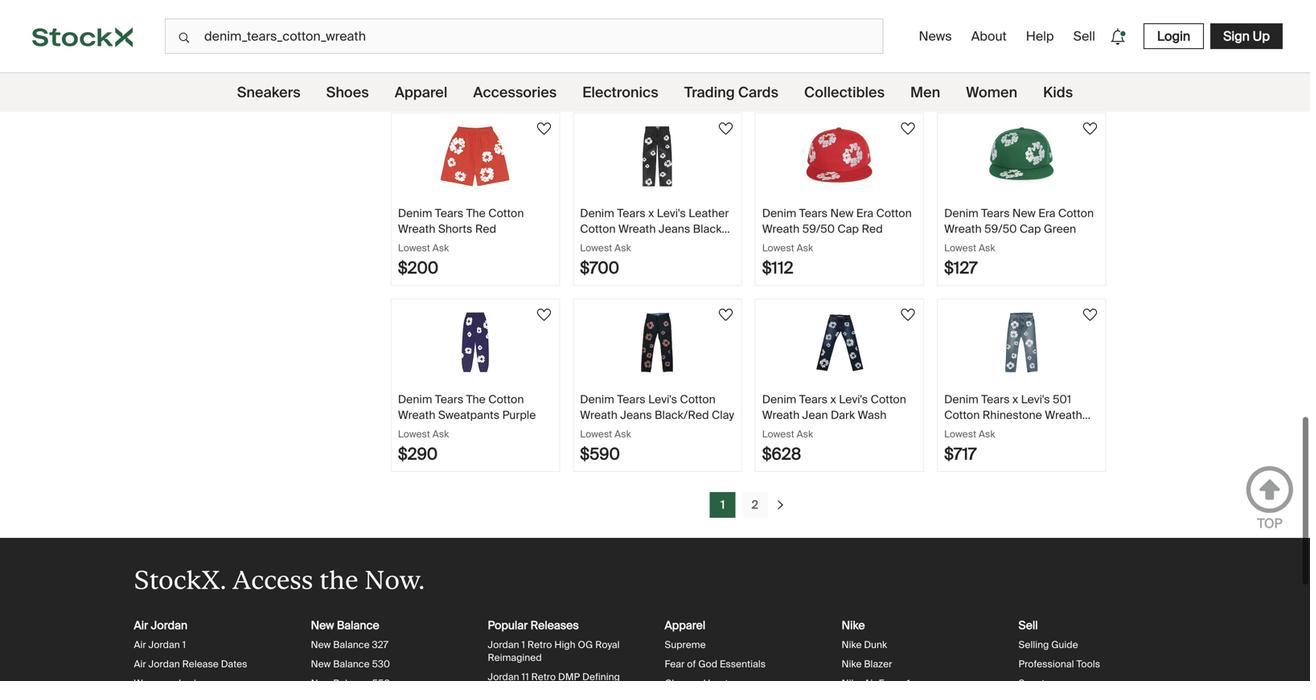 Task type: describe. For each thing, give the bounding box(es) containing it.
accessories link
[[473, 73, 557, 112]]

the
[[320, 565, 358, 595]]

wash inside denim tears x levi's cotton wreath jean dark wash lowest ask $628
[[858, 408, 887, 423]]

lowest inside "denim tears new era cotton wreath 59/50 cap red lowest ask $112"
[[763, 242, 795, 254]]

new up new balance 327 'link'
[[311, 618, 334, 633]]

air jordan list
[[134, 618, 292, 682]]

$127
[[945, 258, 978, 278]]

jordan inside popular releases jordan 1 retro high og royal reimagined
[[488, 639, 520, 651]]

530
[[372, 658, 390, 671]]

login
[[1158, 28, 1191, 45]]

denim tears new era cotton wreath 59/50 cap red lowest ask $112
[[763, 206, 912, 278]]

ask inside lowest ask $717
[[979, 428, 996, 441]]

indigo inside denim tears x levi's 501 cotton rhinestone wreath jeans indigo
[[979, 423, 1012, 438]]

notification unread icon image
[[1107, 25, 1130, 48]]

levi's for denim tears x levi's cotton wreath jean dark wash lowest ask $628
[[839, 392, 868, 407]]

men link
[[911, 73, 941, 112]]

red inside denim tears the cotton wreath shorts red lowest ask $200
[[475, 221, 497, 236]]

cotton inside denim tears new era cotton wreath 59/50 cap green lowest ask $127
[[1059, 206, 1094, 221]]

of
[[687, 658, 696, 671]]

denim tears x levi's cotton wreath jean dark wash image
[[784, 313, 896, 373]]

levi's inside denim tears levi's cotton wreath jeans black/red clay lowest ask $590
[[649, 392, 678, 407]]

2 horizontal spatial 1
[[721, 498, 725, 513]]

og
[[578, 639, 593, 651]]

wreath inside denim tears x levi's cotton wreath jean dark wash lowest ask $628
[[763, 408, 800, 423]]

sneakers link
[[237, 73, 301, 112]]

jeans inside the denim tears x levi's leather cotton wreath jeans black denim
[[659, 221, 691, 236]]

follow image for $112
[[899, 119, 918, 138]]

electronics
[[583, 83, 659, 102]]

cotton inside denim tears the cotton wreath sweatpants purple lowest ask $290
[[489, 392, 524, 407]]

air jordan air jordan 1 air jordan release dates
[[134, 618, 247, 671]]

denim for denim tears x levi's 501 cotton rhinestone wreath jeans indigo
[[945, 392, 979, 407]]

professional
[[1019, 658, 1075, 671]]

fear of god essentials link
[[665, 658, 766, 671]]

lowest inside denim tears x levi's cotton wreath jean dark wash lowest ask $628
[[763, 428, 795, 441]]

popular releases link
[[488, 618, 579, 633]]

lowest inside denim tears levi's cotton wreath jeans black/red clay lowest ask $590
[[580, 428, 613, 441]]

era for $112
[[857, 206, 874, 221]]

jordan down air jordan link
[[149, 639, 180, 651]]

3 nike from the top
[[842, 658, 862, 671]]

the inside denim tears the cotton wreath jean short black
[[466, 20, 486, 35]]

tears for denim tears levi's cotton wreath jeans black/red clay lowest ask $590
[[617, 392, 646, 407]]

men
[[911, 83, 941, 102]]

royal
[[596, 639, 620, 651]]

sign up button
[[1211, 23, 1284, 49]]

$320
[[580, 72, 620, 92]]

lowest inside lowest ask $717
[[945, 428, 977, 441]]

dates
[[221, 658, 247, 671]]

air jordan release dates link
[[134, 658, 247, 671]]

supreme link
[[665, 639, 706, 651]]

wreath inside the denim tears x levi's leather cotton wreath jeans black denim
[[619, 221, 656, 236]]

leather
[[689, 206, 729, 221]]

shorts
[[438, 221, 473, 236]]

releases
[[531, 618, 579, 633]]

tears for denim tears x levi's cotton wreath jean dark wash lowest ask $628
[[800, 392, 828, 407]]

tears for denim tears the cotton wreath jean short black
[[435, 20, 464, 35]]

news
[[919, 28, 953, 45]]

the for $290
[[466, 392, 486, 407]]

x for denim tears x levi's cotton wreath jean white
[[831, 20, 837, 35]]

black/red
[[655, 408, 709, 423]]

back to top image
[[1246, 466, 1295, 514]]

denim for denim tears new era cotton wreath 59/50 cap green lowest ask $127
[[945, 206, 979, 221]]

white
[[831, 35, 861, 50]]

wreath inside denim tears x levi's cotton wreath jean white
[[763, 35, 800, 50]]

tears for denim tears x levi's cotton wreath jean short light wash $320
[[617, 20, 646, 35]]

rhinestone
[[983, 408, 1043, 423]]

sell selling guide professional tools
[[1019, 618, 1101, 671]]

the for $200
[[466, 206, 486, 221]]

nike list
[[842, 618, 1000, 682]]

collectibles link
[[805, 73, 885, 112]]

jordan down air jordan 1 link
[[149, 658, 180, 671]]

levi's for denim tears x levi's cotton wreath jean short light wash $320
[[657, 20, 686, 35]]

new for new balance new balance 327 new balance 530
[[311, 639, 331, 651]]

denim for denim tears x levi's cotton wreath jean white
[[763, 20, 797, 35]]

lowest ask $700
[[580, 242, 631, 278]]

ask inside "denim tears new era cotton wreath 59/50 cap red lowest ask $112"
[[797, 242, 814, 254]]

jean for denim tears x levi's cotton wreath jean white
[[803, 35, 829, 50]]

login button
[[1144, 23, 1205, 49]]

501
[[1053, 392, 1072, 407]]

help
[[1027, 28, 1055, 45]]

follow image for $200
[[535, 119, 554, 138]]

apparel for apparel supreme fear of god essentials
[[665, 618, 706, 633]]

denim tears the cotton wreath sweatpants purple lowest ask $290
[[398, 392, 536, 465]]

light
[[680, 35, 706, 50]]

green
[[1044, 221, 1077, 236]]

new down new balance 327 'link'
[[311, 658, 331, 671]]

levi's for denim tears x levi's cotton wreath jean white
[[839, 20, 868, 35]]

dark
[[831, 408, 856, 423]]

purple
[[503, 408, 536, 423]]

levi's for denim tears x levi's cotton wreath jean indigo
[[1022, 20, 1051, 35]]

top
[[1258, 515, 1283, 532]]

retro
[[528, 639, 552, 651]]

cotton inside denim tears levi's cotton wreath jeans black/red clay lowest ask $590
[[680, 392, 716, 407]]

wreath inside denim tears the cotton wreath shorts red lowest ask $200
[[398, 221, 436, 236]]

1 vertical spatial sell link
[[1019, 618, 1039, 633]]

black inside denim tears the cotton wreath jean short black
[[498, 35, 527, 50]]

selling guide link
[[1019, 639, 1079, 651]]

0 vertical spatial balance
[[337, 618, 380, 633]]

denim tears x levi's cotton wreath jean white
[[763, 20, 907, 50]]

women link
[[967, 73, 1018, 112]]

nike nike dunk nike blazer
[[842, 618, 893, 671]]

new balance 327 link
[[311, 639, 389, 651]]

59/50 for $112
[[803, 221, 835, 236]]

2 air from the top
[[134, 639, 146, 651]]

$200
[[398, 258, 439, 278]]

trading
[[685, 83, 735, 102]]

cotton inside denim tears x levi's cotton wreath jean indigo
[[1053, 20, 1089, 35]]

$590
[[580, 444, 620, 465]]

lowest inside lowest ask $700
[[580, 242, 613, 254]]

stockx.
[[134, 565, 226, 595]]

jean for denim tears x levi's cotton wreath jean dark wash lowest ask $628
[[803, 408, 829, 423]]

2
[[752, 498, 759, 513]]

denim for denim tears the cotton wreath jean short black
[[398, 20, 433, 35]]

wreath inside denim tears x levi's cotton wreath jean short light wash $320
[[580, 35, 618, 50]]

ask inside denim tears the cotton wreath shorts red lowest ask $200
[[433, 242, 449, 254]]

apparel for apparel
[[395, 83, 448, 102]]

0 vertical spatial sell link
[[1068, 21, 1102, 51]]

kids
[[1044, 83, 1074, 102]]

x for denim tears x levi's cotton wreath jean indigo
[[1013, 20, 1019, 35]]

denim tears levi's cotton wreath jeans black/red clay image
[[602, 313, 714, 373]]

1 nike from the top
[[842, 618, 866, 633]]

tears for denim tears the cotton wreath sweatpants purple lowest ask $290
[[435, 392, 464, 407]]

ask inside denim tears levi's cotton wreath jeans black/red clay lowest ask $590
[[615, 428, 631, 441]]

sweatpants
[[438, 408, 500, 423]]

fear
[[665, 658, 685, 671]]

denim tears levi's cotton wreath jeans black/red clay lowest ask $590
[[580, 392, 735, 465]]

product category switcher element
[[0, 73, 1311, 112]]

lowest ask $717
[[945, 428, 996, 465]]

new balance link
[[311, 618, 380, 633]]

sign
[[1224, 28, 1250, 45]]

wreath inside "denim tears new era cotton wreath 59/50 cap red lowest ask $112"
[[763, 221, 800, 236]]

access
[[233, 565, 313, 595]]

denim tears x levi's 501 cotton rhinestone wreath jeans indigo
[[945, 392, 1083, 438]]

denim tears the cotton wreath shorts red image
[[419, 126, 532, 187]]

clay
[[712, 408, 735, 423]]

air jordan 1 link
[[134, 639, 186, 651]]

x for denim tears x levi's leather cotton wreath jeans black denim
[[649, 206, 655, 221]]

popular releases jordan 1 retro high og royal reimagined
[[488, 618, 620, 664]]

short inside denim tears the cotton wreath jean short black
[[467, 35, 495, 50]]

denim tears x levi's cotton wreath jean short light wash $320
[[580, 20, 725, 92]]

$290
[[398, 444, 438, 465]]

sell for sell
[[1074, 28, 1096, 45]]

blazer
[[865, 658, 893, 671]]

new for denim tears new era cotton wreath 59/50 cap red lowest ask $112
[[831, 206, 854, 221]]

shoes link
[[326, 73, 369, 112]]

trading cards
[[685, 83, 779, 102]]



Task type: locate. For each thing, give the bounding box(es) containing it.
red down denim tears new era cotton wreath 59/50 cap red image
[[862, 221, 883, 236]]

denim inside denim tears the cotton wreath shorts red lowest ask $200
[[398, 206, 433, 221]]

about
[[972, 28, 1007, 45]]

sell list
[[1019, 618, 1177, 682]]

1 horizontal spatial 59/50
[[985, 221, 1018, 236]]

2 59/50 from the left
[[985, 221, 1018, 236]]

1 horizontal spatial short
[[649, 35, 677, 50]]

1 vertical spatial apparel link
[[665, 618, 706, 633]]

up
[[1253, 28, 1271, 45]]

cap inside denim tears new era cotton wreath 59/50 cap green lowest ask $127
[[1020, 221, 1042, 236]]

1
[[721, 498, 725, 513], [182, 639, 186, 651], [522, 639, 525, 651]]

1 the from the top
[[466, 20, 486, 35]]

wreath up '$290'
[[398, 408, 436, 423]]

jeans left "black/red"
[[621, 408, 652, 423]]

trading cards link
[[685, 73, 779, 112]]

the
[[466, 20, 486, 35], [466, 206, 486, 221], [466, 392, 486, 407]]

tears inside denim tears the cotton wreath jean short black
[[435, 20, 464, 35]]

levi's up light
[[657, 20, 686, 35]]

follow image right denim tears x levi's cotton wreath jean dark wash image at right
[[899, 305, 918, 325]]

cap for $112
[[838, 221, 859, 236]]

denim up the $127 at right
[[945, 206, 979, 221]]

1 cap from the left
[[838, 221, 859, 236]]

indigo down rhinestone
[[979, 423, 1012, 438]]

denim up $254
[[398, 20, 433, 35]]

the inside denim tears the cotton wreath shorts red lowest ask $200
[[466, 206, 486, 221]]

jean inside denim tears x levi's cotton wreath jean dark wash lowest ask $628
[[803, 408, 829, 423]]

lowest up $700
[[580, 242, 613, 254]]

0 vertical spatial sell
[[1074, 28, 1096, 45]]

sell left 'notification unread icon'
[[1074, 28, 1096, 45]]

wreath up '$300'
[[763, 35, 800, 50]]

1 horizontal spatial 1
[[522, 639, 525, 651]]

denim inside denim tears x levi's cotton wreath jean indigo
[[945, 20, 979, 35]]

1 horizontal spatial wash
[[858, 408, 887, 423]]

tears inside denim tears x levi's cotton wreath jean indigo
[[982, 20, 1010, 35]]

follow image down 'trading cards'
[[717, 119, 736, 138]]

1 horizontal spatial cap
[[1020, 221, 1042, 236]]

2 cap from the left
[[1020, 221, 1042, 236]]

1 vertical spatial the
[[466, 206, 486, 221]]

balance up new balance 530 link
[[333, 639, 370, 651]]

cotton up lowest ask $717
[[945, 408, 980, 423]]

jordan 1 retro high og royal reimagined link
[[488, 639, 620, 664]]

new balance list
[[311, 618, 469, 682]]

levi's left 501
[[1022, 392, 1051, 407]]

apparel link up supreme 'link'
[[665, 618, 706, 633]]

new down denim tears new era cotton wreath 59/50 cap red image
[[831, 206, 854, 221]]

0 vertical spatial indigo
[[1013, 35, 1046, 50]]

1 vertical spatial air
[[134, 639, 146, 651]]

follow image down men link at top right
[[899, 119, 918, 138]]

levi's left leather
[[657, 206, 686, 221]]

0 horizontal spatial apparel link
[[395, 73, 448, 112]]

next image
[[775, 497, 788, 514]]

black down leather
[[693, 221, 722, 236]]

tears for denim tears new era cotton wreath 59/50 cap green lowest ask $127
[[982, 206, 1010, 221]]

wreath inside denim tears x levi's cotton wreath jean indigo
[[945, 35, 982, 50]]

cotton inside "denim tears new era cotton wreath 59/50 cap red lowest ask $112"
[[877, 206, 912, 221]]

the inside denim tears the cotton wreath sweatpants purple lowest ask $290
[[466, 392, 486, 407]]

sell link left 'notification unread icon'
[[1068, 21, 1102, 51]]

0 vertical spatial jeans
[[659, 221, 691, 236]]

59/50 inside "denim tears new era cotton wreath 59/50 cap red lowest ask $112"
[[803, 221, 835, 236]]

jeans down leather
[[659, 221, 691, 236]]

reimagined
[[488, 652, 542, 664]]

tools
[[1077, 658, 1101, 671]]

levi's inside the denim tears x levi's leather cotton wreath jeans black denim
[[657, 206, 686, 221]]

denim inside denim tears the cotton wreath jean short black
[[398, 20, 433, 35]]

cotton up "black/red"
[[680, 392, 716, 407]]

black up accessories link
[[498, 35, 527, 50]]

1 vertical spatial wash
[[858, 408, 887, 423]]

1 air from the top
[[134, 618, 148, 633]]

2 short from the left
[[649, 35, 677, 50]]

new inside "denim tears new era cotton wreath 59/50 cap red lowest ask $112"
[[831, 206, 854, 221]]

jeans inside denim tears x levi's 501 cotton rhinestone wreath jeans indigo
[[945, 423, 976, 438]]

popular releases list
[[488, 618, 646, 682]]

denim tears new era cotton wreath 59/50 cap red image
[[784, 126, 896, 187]]

$300
[[763, 72, 803, 92]]

tears inside denim tears x levi's 501 cotton rhinestone wreath jeans indigo
[[982, 392, 1010, 407]]

denim inside denim tears x levi's cotton wreath jean short light wash $320
[[580, 20, 615, 35]]

1 up reimagined
[[522, 639, 525, 651]]

x up dark
[[831, 392, 837, 407]]

electronics link
[[583, 73, 659, 112]]

jean inside denim tears x levi's cotton wreath jean white
[[803, 35, 829, 50]]

tears inside denim tears the cotton wreath shorts red lowest ask $200
[[435, 206, 464, 221]]

denim inside "denim tears new era cotton wreath 59/50 cap red lowest ask $112"
[[763, 206, 797, 221]]

cards
[[739, 83, 779, 102]]

air down air jordan link
[[134, 639, 146, 651]]

2 vertical spatial balance
[[333, 658, 370, 671]]

red inside "denim tears new era cotton wreath 59/50 cap red lowest ask $112"
[[862, 221, 883, 236]]

x up rhinestone
[[1013, 392, 1019, 407]]

jean for denim tears x levi's cotton wreath jean short light wash $320
[[621, 35, 646, 50]]

cotton inside denim tears x levi's cotton wreath jean white
[[871, 20, 907, 35]]

air up air jordan 1 link
[[134, 618, 148, 633]]

jean inside denim tears x levi's cotton wreath jean indigo
[[985, 35, 1011, 50]]

apparel link
[[395, 73, 448, 112], [665, 618, 706, 633]]

stockx. access the now.
[[134, 565, 425, 595]]

apparel down denim tears the cotton wreath jean short black
[[395, 83, 448, 102]]

0 vertical spatial black
[[498, 35, 527, 50]]

denim up '$290'
[[398, 392, 433, 407]]

red
[[475, 221, 497, 236], [862, 221, 883, 236]]

2 vertical spatial nike
[[842, 658, 862, 671]]

era inside denim tears new era cotton wreath 59/50 cap green lowest ask $127
[[1039, 206, 1056, 221]]

0 horizontal spatial era
[[857, 206, 874, 221]]

the up shorts
[[466, 206, 486, 221]]

denim up $700
[[580, 237, 615, 252]]

tears
[[435, 20, 464, 35], [617, 20, 646, 35], [800, 20, 828, 35], [982, 20, 1010, 35], [435, 206, 464, 221], [617, 206, 646, 221], [800, 206, 828, 221], [982, 206, 1010, 221], [435, 392, 464, 407], [617, 392, 646, 407], [800, 392, 828, 407], [982, 392, 1010, 407]]

news link
[[913, 21, 959, 51]]

nike down nike link
[[842, 639, 862, 651]]

2 red from the left
[[862, 221, 883, 236]]

x left help
[[1013, 20, 1019, 35]]

1 horizontal spatial apparel link
[[665, 618, 706, 633]]

0 vertical spatial air
[[134, 618, 148, 633]]

supreme
[[665, 639, 706, 651]]

levi's for denim tears x levi's leather cotton wreath jeans black denim
[[657, 206, 686, 221]]

cotton inside denim tears the cotton wreath jean short black
[[489, 20, 524, 35]]

levi's up dark
[[839, 392, 868, 407]]

tears down denim tears levi's cotton wreath jeans black/red clay 'image'
[[617, 392, 646, 407]]

wreath up "$628"
[[763, 408, 800, 423]]

new
[[831, 206, 854, 221], [1013, 206, 1036, 221], [311, 618, 334, 633], [311, 639, 331, 651], [311, 658, 331, 671]]

nike up nike dunk link
[[842, 618, 866, 633]]

lowest inside denim tears the cotton wreath shorts red lowest ask $200
[[398, 242, 430, 254]]

era up green
[[1039, 206, 1056, 221]]

short up accessories link
[[467, 35, 495, 50]]

tears inside denim tears new era cotton wreath 59/50 cap green lowest ask $127
[[982, 206, 1010, 221]]

0 vertical spatial wash
[[580, 51, 609, 66]]

denim inside denim tears x levi's 501 cotton rhinestone wreath jeans indigo
[[945, 392, 979, 407]]

new for denim tears new era cotton wreath 59/50 cap green lowest ask $127
[[1013, 206, 1036, 221]]

1 inside the air jordan air jordan 1 air jordan release dates
[[182, 639, 186, 651]]

tears inside denim tears x levi's cotton wreath jean short light wash $320
[[617, 20, 646, 35]]

lowest up '$717'
[[945, 428, 977, 441]]

denim up $320
[[580, 20, 615, 35]]

indigo inside denim tears x levi's cotton wreath jean indigo
[[1013, 35, 1046, 50]]

1 era from the left
[[857, 206, 874, 221]]

jeans up '$717'
[[945, 423, 976, 438]]

1 horizontal spatial era
[[1039, 206, 1056, 221]]

new balance 530 link
[[311, 658, 390, 671]]

help link
[[1020, 21, 1061, 51]]

1 vertical spatial sell
[[1019, 618, 1039, 633]]

cotton down denim tears x levi's cotton wreath jean dark wash image at right
[[871, 392, 907, 407]]

$717
[[945, 444, 977, 465]]

popular
[[488, 618, 528, 633]]

cap down denim tears new era cotton wreath 59/50 cap red image
[[838, 221, 859, 236]]

follow image right denim tears x levi's 501 cotton rhinestone wreath jeans indigo 'image' on the right
[[1081, 305, 1100, 325]]

denim up lowest ask $717
[[945, 392, 979, 407]]

x inside the denim tears x levi's leather cotton wreath jeans black denim
[[649, 206, 655, 221]]

red right shorts
[[475, 221, 497, 236]]

new inside denim tears new era cotton wreath 59/50 cap green lowest ask $127
[[1013, 206, 1036, 221]]

x for denim tears x levi's cotton wreath jean short light wash $320
[[649, 20, 655, 35]]

sign up
[[1224, 28, 1271, 45]]

collectibles
[[805, 83, 885, 102]]

apparel list
[[665, 618, 823, 682]]

wash inside denim tears x levi's cotton wreath jean short light wash $320
[[580, 51, 609, 66]]

1 horizontal spatial red
[[862, 221, 883, 236]]

apparel up supreme 'link'
[[665, 618, 706, 633]]

era inside "denim tears new era cotton wreath 59/50 cap red lowest ask $112"
[[857, 206, 874, 221]]

short inside denim tears x levi's cotton wreath jean short light wash $320
[[649, 35, 677, 50]]

tears for denim tears x levi's 501 cotton rhinestone wreath jeans indigo
[[982, 392, 1010, 407]]

1 horizontal spatial black
[[693, 221, 722, 236]]

2 era from the left
[[1039, 206, 1056, 221]]

0 horizontal spatial short
[[467, 35, 495, 50]]

tears up lowest ask $700
[[617, 206, 646, 221]]

tears for denim tears the cotton wreath shorts red lowest ask $200
[[435, 206, 464, 221]]

59/50 left green
[[985, 221, 1018, 236]]

x for denim tears x levi's 501 cotton rhinestone wreath jeans indigo
[[1013, 392, 1019, 407]]

sell inside sell selling guide professional tools
[[1019, 618, 1039, 633]]

denim for denim tears the cotton wreath sweatpants purple lowest ask $290
[[398, 392, 433, 407]]

denim tears x levi's cotton wreath jean indigo
[[945, 20, 1089, 50]]

denim up lowest ask $700
[[580, 206, 615, 221]]

high
[[555, 639, 576, 651]]

3 the from the top
[[466, 392, 486, 407]]

denim for denim tears x levi's cotton wreath jean short light wash $320
[[580, 20, 615, 35]]

x for denim tears x levi's cotton wreath jean dark wash lowest ask $628
[[831, 392, 837, 407]]

jordan
[[151, 618, 188, 633], [149, 639, 180, 651], [488, 639, 520, 651], [149, 658, 180, 671]]

jeans
[[659, 221, 691, 236], [621, 408, 652, 423], [945, 423, 976, 438]]

denim for denim tears x levi's leather cotton wreath jeans black denim
[[580, 206, 615, 221]]

sell
[[1074, 28, 1096, 45], [1019, 618, 1039, 633]]

lowest up the $127 at right
[[945, 242, 977, 254]]

cap for $127
[[1020, 221, 1042, 236]]

denim up $590
[[580, 392, 615, 407]]

cotton down denim tears the cotton wreath shorts red image
[[489, 206, 524, 221]]

wreath up $254
[[398, 35, 436, 50]]

cotton
[[489, 20, 524, 35], [689, 20, 725, 35], [871, 20, 907, 35], [1053, 20, 1089, 35], [489, 206, 524, 221], [877, 206, 912, 221], [1059, 206, 1094, 221], [580, 221, 616, 236], [489, 392, 524, 407], [680, 392, 716, 407], [871, 392, 907, 407], [945, 408, 980, 423]]

wreath left shorts
[[398, 221, 436, 236]]

jean inside denim tears the cotton wreath jean short black
[[438, 35, 464, 50]]

levi's inside denim tears x levi's cotton wreath jean short light wash $320
[[657, 20, 686, 35]]

indigo
[[1013, 35, 1046, 50], [979, 423, 1012, 438]]

0 horizontal spatial black
[[498, 35, 527, 50]]

wreath inside denim tears the cotton wreath jean short black
[[398, 35, 436, 50]]

0 horizontal spatial cap
[[838, 221, 859, 236]]

denim inside denim tears new era cotton wreath 59/50 cap green lowest ask $127
[[945, 206, 979, 221]]

apparel inside product category switcher element
[[395, 83, 448, 102]]

$254
[[398, 72, 437, 92]]

2 the from the top
[[466, 206, 486, 221]]

levi's inside denim tears x levi's 501 cotton rhinestone wreath jeans indigo
[[1022, 392, 1051, 407]]

tears for denim tears x levi's leather cotton wreath jeans black denim
[[617, 206, 646, 221]]

denim for denim tears levi's cotton wreath jeans black/red clay lowest ask $590
[[580, 392, 615, 407]]

tears up $320
[[617, 20, 646, 35]]

wash up $320
[[580, 51, 609, 66]]

1 horizontal spatial indigo
[[1013, 35, 1046, 50]]

lowest
[[398, 242, 430, 254], [580, 242, 613, 254], [763, 242, 795, 254], [945, 242, 977, 254], [398, 428, 430, 441], [580, 428, 613, 441], [763, 428, 795, 441], [945, 428, 977, 441]]

1 vertical spatial nike
[[842, 639, 862, 651]]

era
[[857, 206, 874, 221], [1039, 206, 1056, 221]]

levi's for denim tears x levi's 501 cotton rhinestone wreath jeans indigo
[[1022, 392, 1051, 407]]

denim inside denim tears levi's cotton wreath jeans black/red clay lowest ask $590
[[580, 392, 615, 407]]

tears inside the denim tears x levi's leather cotton wreath jeans black denim
[[617, 206, 646, 221]]

ask inside denim tears the cotton wreath sweatpants purple lowest ask $290
[[433, 428, 449, 441]]

x inside denim tears x levi's cotton wreath jean white
[[831, 20, 837, 35]]

wreath up $590
[[580, 408, 618, 423]]

tears up '$300'
[[800, 20, 828, 35]]

lowest up "$628"
[[763, 428, 795, 441]]

x inside denim tears x levi's cotton wreath jean dark wash lowest ask $628
[[831, 392, 837, 407]]

0 horizontal spatial 59/50
[[803, 221, 835, 236]]

0 horizontal spatial 1
[[182, 639, 186, 651]]

0 horizontal spatial sell
[[1019, 618, 1039, 633]]

denim for denim tears new era cotton wreath 59/50 cap red lowest ask $112
[[763, 206, 797, 221]]

tears inside denim tears the cotton wreath sweatpants purple lowest ask $290
[[435, 392, 464, 407]]

1 horizontal spatial jeans
[[659, 221, 691, 236]]

327
[[372, 639, 389, 651]]

0 horizontal spatial jeans
[[621, 408, 652, 423]]

follow image for $700
[[717, 119, 736, 138]]

nike blazer link
[[842, 658, 893, 671]]

1 link
[[710, 492, 736, 518]]

denim
[[398, 20, 433, 35], [580, 20, 615, 35], [763, 20, 797, 35], [945, 20, 979, 35], [398, 206, 433, 221], [580, 206, 615, 221], [763, 206, 797, 221], [945, 206, 979, 221], [580, 237, 615, 252], [398, 392, 433, 407], [580, 392, 615, 407], [763, 392, 797, 407], [945, 392, 979, 407]]

denim inside denim tears the cotton wreath sweatpants purple lowest ask $290
[[398, 392, 433, 407]]

$700
[[580, 258, 620, 278]]

follow image for $290
[[535, 305, 554, 325]]

tears up shorts
[[435, 206, 464, 221]]

levi's up "black/red"
[[649, 392, 678, 407]]

cotton down denim tears new era cotton wreath 59/50 cap red image
[[877, 206, 912, 221]]

0 vertical spatial nike
[[842, 618, 866, 633]]

cotton inside denim tears x levi's cotton wreath jean short light wash $320
[[689, 20, 725, 35]]

tears inside denim tears x levi's cotton wreath jean dark wash lowest ask $628
[[800, 392, 828, 407]]

levi's
[[657, 20, 686, 35], [839, 20, 868, 35], [1022, 20, 1051, 35], [657, 206, 686, 221], [649, 392, 678, 407], [839, 392, 868, 407], [1022, 392, 1051, 407]]

denim tears the cotton wreath shorts red lowest ask $200
[[398, 206, 524, 278]]

denim up $275
[[945, 20, 979, 35]]

cotton up light
[[689, 20, 725, 35]]

x inside denim tears x levi's 501 cotton rhinestone wreath jeans indigo
[[1013, 392, 1019, 407]]

2 vertical spatial jeans
[[945, 423, 976, 438]]

59/50 inside denim tears new era cotton wreath 59/50 cap green lowest ask $127
[[985, 221, 1018, 236]]

cotton inside denim tears x levi's cotton wreath jean dark wash lowest ask $628
[[871, 392, 907, 407]]

cotton left the news link
[[871, 20, 907, 35]]

tears inside "denim tears new era cotton wreath 59/50 cap red lowest ask $112"
[[800, 206, 828, 221]]

wreath down 501
[[1045, 408, 1083, 423]]

balance down new balance 327 'link'
[[333, 658, 370, 671]]

1 vertical spatial apparel
[[665, 618, 706, 633]]

1 red from the left
[[475, 221, 497, 236]]

follow image
[[535, 119, 554, 138], [717, 119, 736, 138], [899, 119, 918, 138], [535, 305, 554, 325], [899, 305, 918, 325]]

now.
[[365, 565, 425, 595]]

tears for denim tears x levi's cotton wreath jean indigo
[[982, 20, 1010, 35]]

0 vertical spatial the
[[466, 20, 486, 35]]

follow image for $628
[[899, 305, 918, 325]]

1 inside popular releases jordan 1 retro high og royal reimagined
[[522, 639, 525, 651]]

wreath inside denim tears the cotton wreath sweatpants purple lowest ask $290
[[398, 408, 436, 423]]

59/50 for $127
[[985, 221, 1018, 236]]

3 air from the top
[[134, 658, 146, 671]]

0 vertical spatial apparel link
[[395, 73, 448, 112]]

god
[[699, 658, 718, 671]]

1 horizontal spatial sell
[[1074, 28, 1096, 45]]

lowest up $112
[[763, 242, 795, 254]]

denim tears new era cotton wreath 59/50 cap green image
[[966, 126, 1079, 187]]

the up the sweatpants
[[466, 392, 486, 407]]

wash right dark
[[858, 408, 887, 423]]

balance up new balance 327 'link'
[[337, 618, 380, 633]]

shoes
[[326, 83, 369, 102]]

follow image
[[1081, 119, 1100, 138], [717, 305, 736, 325], [1081, 305, 1100, 325]]

wash
[[580, 51, 609, 66], [858, 408, 887, 423]]

$628
[[763, 444, 802, 465]]

x
[[649, 20, 655, 35], [831, 20, 837, 35], [1013, 20, 1019, 35], [649, 206, 655, 221], [831, 392, 837, 407], [1013, 392, 1019, 407]]

jean
[[438, 35, 464, 50], [621, 35, 646, 50], [803, 35, 829, 50], [985, 35, 1011, 50], [803, 408, 829, 423]]

nike down nike dunk link
[[842, 658, 862, 671]]

denim tears x levi's 501 cotton rhinestone wreath jeans indigo image
[[966, 313, 1079, 373]]

dunk
[[865, 639, 888, 651]]

denim tears the cotton wreath sweatpants purple image
[[419, 313, 532, 373]]

1 vertical spatial jeans
[[621, 408, 652, 423]]

wreath inside denim tears x levi's 501 cotton rhinestone wreath jeans indigo
[[1045, 408, 1083, 423]]

0 horizontal spatial sell link
[[1019, 618, 1039, 633]]

era for $127
[[1039, 206, 1056, 221]]

1 horizontal spatial sell link
[[1068, 21, 1102, 51]]

tears for denim tears x levi's cotton wreath jean white
[[800, 20, 828, 35]]

x inside denim tears x levi's cotton wreath jean short light wash $320
[[649, 20, 655, 35]]

0 horizontal spatial red
[[475, 221, 497, 236]]

tab list containing 1
[[631, 485, 867, 519]]

0 vertical spatial apparel
[[395, 83, 448, 102]]

short left light
[[649, 35, 677, 50]]

1 vertical spatial black
[[693, 221, 722, 236]]

wreath inside denim tears levi's cotton wreath jeans black/red clay lowest ask $590
[[580, 408, 618, 423]]

59/50
[[803, 221, 835, 236], [985, 221, 1018, 236]]

sell link
[[1068, 21, 1102, 51], [1019, 618, 1039, 633]]

wreath up $112
[[763, 221, 800, 236]]

follow image for ask
[[1081, 119, 1100, 138]]

jean for denim tears x levi's cotton wreath jean indigo
[[985, 35, 1011, 50]]

x up product category switcher element
[[649, 20, 655, 35]]

essentials
[[720, 658, 766, 671]]

black inside the denim tears x levi's leather cotton wreath jeans black denim
[[693, 221, 722, 236]]

sell link up 'selling' on the bottom of page
[[1019, 618, 1039, 633]]

cotton inside denim tears the cotton wreath shorts red lowest ask $200
[[489, 206, 524, 221]]

indigo right about
[[1013, 35, 1046, 50]]

denim for denim tears the cotton wreath shorts red lowest ask $200
[[398, 206, 433, 221]]

professional tools link
[[1019, 658, 1101, 671]]

$275
[[945, 72, 982, 92]]

cotton inside denim tears x levi's 501 cotton rhinestone wreath jeans indigo
[[945, 408, 980, 423]]

cotton inside the denim tears x levi's leather cotton wreath jeans black denim
[[580, 221, 616, 236]]

black
[[498, 35, 527, 50], [693, 221, 722, 236]]

levi's inside denim tears x levi's cotton wreath jean dark wash lowest ask $628
[[839, 392, 868, 407]]

denim up '$300'
[[763, 20, 797, 35]]

levi's inside denim tears x levi's cotton wreath jean white
[[839, 20, 868, 35]]

1 horizontal spatial apparel
[[665, 618, 706, 633]]

sneakers
[[237, 83, 301, 102]]

jordan up air jordan 1 link
[[151, 618, 188, 633]]

accessories
[[473, 83, 557, 102]]

1 59/50 from the left
[[803, 221, 835, 236]]

lowest inside denim tears new era cotton wreath 59/50 cap green lowest ask $127
[[945, 242, 977, 254]]

1 vertical spatial balance
[[333, 639, 370, 651]]

follow image down accessories link
[[535, 119, 554, 138]]

cap inside "denim tears new era cotton wreath 59/50 cap red lowest ask $112"
[[838, 221, 859, 236]]

denim tears x levi's cotton wreath jean dark wash lowest ask $628
[[763, 392, 907, 465]]

about link
[[965, 21, 1014, 51]]

ask inside denim tears new era cotton wreath 59/50 cap green lowest ask $127
[[979, 242, 996, 254]]

wreath up $275
[[945, 35, 982, 50]]

lowest inside denim tears the cotton wreath sweatpants purple lowest ask $290
[[398, 428, 430, 441]]

cotton up accessories
[[489, 20, 524, 35]]

ask inside denim tears x levi's cotton wreath jean dark wash lowest ask $628
[[797, 428, 814, 441]]

ask inside lowest ask $700
[[615, 242, 631, 254]]

jordan up reimagined
[[488, 639, 520, 651]]

lowest up $200
[[398, 242, 430, 254]]

1 short from the left
[[467, 35, 495, 50]]

denim for denim tears x levi's cotton wreath jean dark wash lowest ask $628
[[763, 392, 797, 407]]

nike link
[[842, 618, 866, 633]]

Search... search field
[[165, 19, 884, 54]]

cap left green
[[1020, 221, 1042, 236]]

apparel inside apparel supreme fear of god essentials
[[665, 618, 706, 633]]

denim up $200
[[398, 206, 433, 221]]

$112
[[763, 258, 794, 278]]

2 horizontal spatial jeans
[[945, 423, 976, 438]]

sell for sell selling guide professional tools
[[1019, 618, 1039, 633]]

tears inside denim tears x levi's cotton wreath jean white
[[800, 20, 828, 35]]

2 nike from the top
[[842, 639, 862, 651]]

wreath inside denim tears new era cotton wreath 59/50 cap green lowest ask $127
[[945, 221, 982, 236]]

denim tears x levi's leather cotton wreath jeans black denim image
[[602, 126, 714, 187]]

tears down denim tears new era cotton wreath 59/50 cap green image
[[982, 206, 1010, 221]]

tab list
[[631, 485, 867, 519]]

follow image for $590
[[717, 305, 736, 325]]

denim tears x levi's leather cotton wreath jeans black denim
[[580, 206, 729, 252]]

2 vertical spatial the
[[466, 392, 486, 407]]

x inside denim tears x levi's cotton wreath jean indigo
[[1013, 20, 1019, 35]]

tears up the sweatpants
[[435, 392, 464, 407]]

kids link
[[1044, 73, 1074, 112]]

wreath up $320
[[580, 35, 618, 50]]

women
[[967, 83, 1018, 102]]

0 horizontal spatial wash
[[580, 51, 609, 66]]

follow image right denim tears levi's cotton wreath jeans black/red clay 'image'
[[717, 305, 736, 325]]

stockx logo image
[[32, 27, 133, 47]]

jeans inside denim tears levi's cotton wreath jeans black/red clay lowest ask $590
[[621, 408, 652, 423]]

0 horizontal spatial apparel
[[395, 83, 448, 102]]

x up white
[[831, 20, 837, 35]]

new balance new balance 327 new balance 530
[[311, 618, 390, 671]]

air down air jordan 1 link
[[134, 658, 146, 671]]

air jordan link
[[134, 618, 188, 633]]

2 vertical spatial air
[[134, 658, 146, 671]]

denim tears new era cotton wreath 59/50 cap green lowest ask $127
[[945, 206, 1094, 278]]

1 vertical spatial indigo
[[979, 423, 1012, 438]]

0 horizontal spatial indigo
[[979, 423, 1012, 438]]

nike
[[842, 618, 866, 633], [842, 639, 862, 651], [842, 658, 862, 671]]

denim for denim tears x levi's cotton wreath jean indigo
[[945, 20, 979, 35]]

tears for denim tears new era cotton wreath 59/50 cap red lowest ask $112
[[800, 206, 828, 221]]



Task type: vqa. For each thing, say whether or not it's contained in the screenshot.


